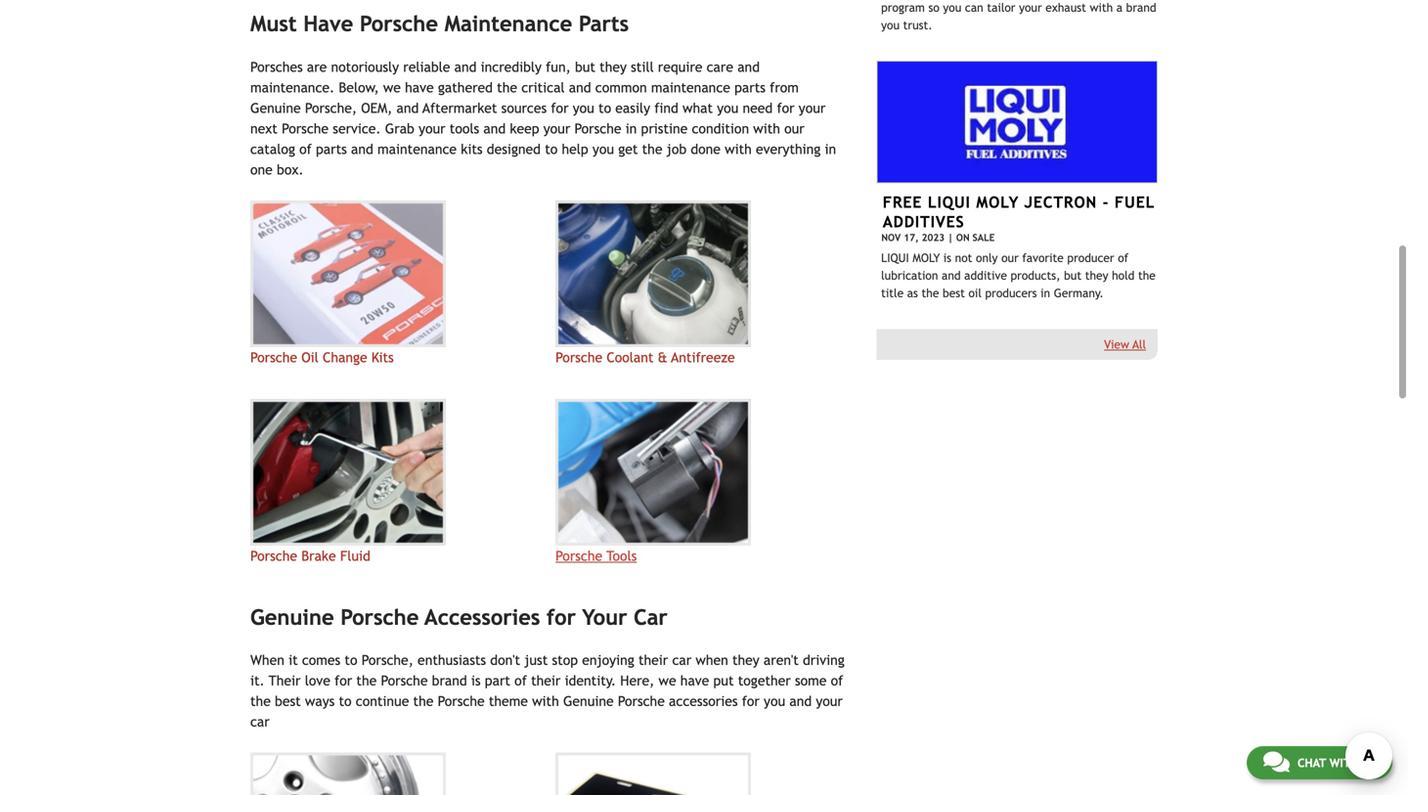 Task type: vqa. For each thing, say whether or not it's contained in the screenshot.
the Vehicle within Your Vehicle Please tap 'Select' to pick a vehicle
no



Task type: describe. For each thing, give the bounding box(es) containing it.
they inside when it comes to porsche, enthusiasts don't just stop enjoying their car when they aren't driving it. their love for the porsche brand is part of their identity. here, we have put together some of the best ways to continue the porsche theme with genuine porsche accessories for you and your car
[[733, 653, 760, 668]]

only
[[976, 251, 998, 265]]

porsche down here,
[[618, 694, 665, 709]]

oil
[[301, 350, 319, 365]]

sources
[[501, 100, 547, 116]]

porsche left oil
[[250, 350, 297, 365]]

best inside when it comes to porsche, enthusiasts don't just stop enjoying their car when they aren't driving it. their love for the porsche brand is part of their identity. here, we have put together some of the best ways to continue the porsche theme with genuine porsche accessories for you and your car
[[275, 694, 301, 709]]

the down it.
[[250, 694, 271, 709]]

genuine inside porsches are notoriously reliable and incredibly fun, but they still require care and maintenance. below, we have gathered the critical and common maintenance parts from genuine porsche, oem, and aftermarket sources for you to easily find what you need for your next porsche service. grab your tools and keep your porsche in pristine condition with our catalog of parts and maintenance kits designed to help you get the job done with everything in one box.
[[250, 100, 301, 116]]

17,
[[904, 232, 919, 243]]

the up continue in the bottom left of the page
[[356, 673, 377, 689]]

genuine porsche accessories for your car
[[250, 605, 668, 630]]

you up the condition
[[717, 100, 739, 116]]

the down pristine
[[642, 141, 663, 157]]

is inside free liqui moly jectron - fuel additives nov 17, 2023 | on sale liqui moly is not only our favorite producer of lubrication and additive products, but they hold the title as the best oil producers in germany.
[[944, 251, 952, 265]]

continue
[[356, 694, 409, 709]]

porsches are notoriously reliable and incredibly fun, but they still require care and maintenance. below, we have gathered the critical and common maintenance parts from genuine porsche, oem, and aftermarket sources for you to easily find what you need for your next porsche service. grab your tools and keep your porsche in pristine condition with our catalog of parts and maintenance kits designed to help you get the job done with everything in one box.
[[250, 59, 836, 177]]

kits
[[461, 141, 483, 157]]

everything
[[756, 141, 821, 157]]

next
[[250, 121, 278, 136]]

job
[[667, 141, 687, 157]]

box.
[[277, 162, 304, 177]]

1 vertical spatial genuine
[[250, 605, 334, 630]]

porsche brake fluid
[[250, 548, 370, 564]]

us
[[1362, 756, 1376, 770]]

our inside free liqui moly jectron - fuel additives nov 17, 2023 | on sale liqui moly is not only our favorite producer of lubrication and additive products, but they hold the title as the best oil producers in germany.
[[1002, 251, 1019, 265]]

porsche tools image
[[556, 399, 751, 546]]

care
[[707, 59, 734, 75]]

grab
[[385, 121, 415, 136]]

producer
[[1068, 251, 1115, 265]]

free
[[883, 193, 923, 211]]

to left help
[[545, 141, 558, 157]]

and up grab
[[397, 100, 419, 116]]

chat with us link
[[1247, 746, 1393, 780]]

maintenance.
[[250, 80, 335, 95]]

of down driving
[[831, 673, 843, 689]]

what
[[683, 100, 713, 116]]

1 horizontal spatial liqui
[[928, 193, 971, 211]]

accessories
[[669, 694, 738, 709]]

0 vertical spatial maintenance
[[651, 80, 731, 95]]

and up gathered
[[454, 59, 477, 75]]

you inside when it comes to porsche, enthusiasts don't just stop enjoying their car when they aren't driving it. their love for the porsche brand is part of their identity. here, we have put together some of the best ways to continue the porsche theme with genuine porsche accessories for you and your car
[[764, 694, 786, 709]]

some
[[795, 673, 827, 689]]

1 horizontal spatial moly
[[976, 193, 1019, 211]]

they inside porsches are notoriously reliable and incredibly fun, but they still require care and maintenance. below, we have gathered the critical and common maintenance parts from genuine porsche, oem, and aftermarket sources for you to easily find what you need for your next porsche service. grab your tools and keep your porsche in pristine condition with our catalog of parts and maintenance kits designed to help you get the job done with everything in one box.
[[600, 59, 627, 75]]

with inside chat with us link
[[1330, 756, 1359, 770]]

genuine inside when it comes to porsche, enthusiasts don't just stop enjoying their car when they aren't driving it. their love for the porsche brand is part of their identity. here, we have put together some of the best ways to continue the porsche theme with genuine porsche accessories for you and your car
[[563, 694, 614, 709]]

done
[[691, 141, 721, 157]]

porsche up the catalog
[[282, 121, 329, 136]]

they inside free liqui moly jectron - fuel additives nov 17, 2023 | on sale liqui moly is not only our favorite producer of lubrication and additive products, but they hold the title as the best oil producers in germany.
[[1085, 269, 1109, 282]]

all
[[1133, 338, 1146, 351]]

you left get
[[593, 141, 614, 157]]

and inside free liqui moly jectron - fuel additives nov 17, 2023 | on sale liqui moly is not only our favorite producer of lubrication and additive products, but they hold the title as the best oil producers in germany.
[[942, 269, 961, 282]]

antifreeze
[[671, 350, 735, 365]]

catalog
[[250, 141, 295, 157]]

porsche down "brand"
[[438, 694, 485, 709]]

porsche oil change kits
[[250, 350, 394, 365]]

easily
[[616, 100, 650, 116]]

of inside porsches are notoriously reliable and incredibly fun, but they still require care and maintenance. below, we have gathered the critical and common maintenance parts from genuine porsche, oem, and aftermarket sources for you to easily find what you need for your next porsche service. grab your tools and keep your porsche in pristine condition with our catalog of parts and maintenance kits designed to help you get the job done with everything in one box.
[[299, 141, 312, 157]]

gathered
[[438, 80, 493, 95]]

title
[[881, 286, 904, 300]]

and up the designed
[[484, 121, 506, 136]]

porsche up reliable
[[360, 11, 438, 36]]

love
[[305, 673, 330, 689]]

notoriously
[[331, 59, 399, 75]]

porsches
[[250, 59, 303, 75]]

pristine
[[641, 121, 688, 136]]

additives
[[883, 213, 965, 231]]

ways
[[305, 694, 335, 709]]

producers
[[985, 286, 1037, 300]]

theme
[[489, 694, 528, 709]]

porsche inside "link"
[[556, 350, 603, 365]]

porsche oil change kits image
[[250, 200, 446, 347]]

part
[[485, 673, 511, 689]]

porsche tools
[[556, 548, 637, 564]]

view
[[1104, 338, 1130, 351]]

porsche left brake
[[250, 548, 297, 564]]

the right as
[[922, 286, 939, 300]]

porsche up continue in the bottom left of the page
[[381, 673, 428, 689]]

fluid
[[340, 548, 370, 564]]

for down from
[[777, 100, 795, 116]]

driving
[[803, 653, 845, 668]]

for down critical
[[551, 100, 569, 116]]

fun,
[[546, 59, 571, 75]]

accessories
[[425, 605, 540, 630]]

tools
[[607, 548, 637, 564]]

porsche brake fluid link
[[250, 399, 540, 566]]

on
[[957, 232, 970, 243]]

products,
[[1011, 269, 1061, 282]]

when
[[250, 653, 284, 668]]

of right the part
[[515, 673, 527, 689]]

together
[[738, 673, 791, 689]]

but inside free liqui moly jectron - fuel additives nov 17, 2023 | on sale liqui moly is not only our favorite producer of lubrication and additive products, but they hold the title as the best oil producers in germany.
[[1064, 269, 1082, 282]]

have inside porsches are notoriously reliable and incredibly fun, but they still require care and maintenance. below, we have gathered the critical and common maintenance parts from genuine porsche, oem, and aftermarket sources for you to easily find what you need for your next porsche service. grab your tools and keep your porsche in pristine condition with our catalog of parts and maintenance kits designed to help you get the job done with everything in one box.
[[405, 80, 434, 95]]

nov
[[882, 232, 901, 243]]

porsche up help
[[575, 121, 622, 136]]

their
[[269, 673, 301, 689]]

0 horizontal spatial maintenance
[[378, 141, 457, 157]]

it.
[[250, 673, 265, 689]]

free liqui moly jectron - fuel additives image
[[877, 61, 1158, 184]]

enjoying
[[582, 653, 635, 668]]

one
[[250, 162, 273, 177]]

designed
[[487, 141, 541, 157]]

as
[[907, 286, 918, 300]]

for up stop
[[547, 605, 576, 630]]

and inside when it comes to porsche, enthusiasts don't just stop enjoying their car when they aren't driving it. their love for the porsche brand is part of their identity. here, we have put together some of the best ways to continue the porsche theme with genuine porsche accessories for you and your car
[[790, 694, 812, 709]]

your up help
[[544, 121, 570, 136]]

1 horizontal spatial in
[[825, 141, 836, 157]]

free liqui moly jectron - fuel additives link
[[883, 193, 1155, 231]]

of inside free liqui moly jectron - fuel additives nov 17, 2023 | on sale liqui moly is not only our favorite producer of lubrication and additive products, but they hold the title as the best oil producers in germany.
[[1118, 251, 1129, 265]]

when
[[696, 653, 728, 668]]

with down need
[[753, 121, 780, 136]]

enthusiasts
[[418, 653, 486, 668]]

your inside when it comes to porsche, enthusiasts don't just stop enjoying their car when they aren't driving it. their love for the porsche brand is part of their identity. here, we have put together some of the best ways to continue the porsche theme with genuine porsche accessories for you and your car
[[816, 694, 843, 709]]

comes
[[302, 653, 341, 668]]

with down the condition
[[725, 141, 752, 157]]



Task type: locate. For each thing, give the bounding box(es) containing it.
porsche
[[360, 11, 438, 36], [282, 121, 329, 136], [575, 121, 622, 136], [250, 350, 297, 365], [556, 350, 603, 365], [250, 548, 297, 564], [556, 548, 603, 564], [341, 605, 419, 630], [381, 673, 428, 689], [438, 694, 485, 709], [618, 694, 665, 709]]

to right ways
[[339, 694, 352, 709]]

2 vertical spatial they
[[733, 653, 760, 668]]

0 vertical spatial have
[[405, 80, 434, 95]]

0 vertical spatial our
[[785, 121, 805, 136]]

1 horizontal spatial car
[[672, 653, 692, 668]]

is left not
[[944, 251, 952, 265]]

their down just
[[531, 673, 561, 689]]

your
[[799, 100, 826, 116], [419, 121, 446, 136], [544, 121, 570, 136], [816, 694, 843, 709]]

0 vertical spatial is
[[944, 251, 952, 265]]

car down it.
[[250, 714, 270, 730]]

porsche, inside when it comes to porsche, enthusiasts don't just stop enjoying their car when they aren't driving it. their love for the porsche brand is part of their identity. here, we have put together some of the best ways to continue the porsche theme with genuine porsche accessories for you and your car
[[362, 653, 414, 668]]

we inside porsches are notoriously reliable and incredibly fun, but they still require care and maintenance. below, we have gathered the critical and common maintenance parts from genuine porsche, oem, and aftermarket sources for you to easily find what you need for your next porsche service. grab your tools and keep your porsche in pristine condition with our catalog of parts and maintenance kits designed to help you get the job done with everything in one box.
[[383, 80, 401, 95]]

porsche tools link
[[556, 399, 845, 566]]

we
[[383, 80, 401, 95], [659, 673, 676, 689]]

but right fun,
[[575, 59, 596, 75]]

1 vertical spatial but
[[1064, 269, 1082, 282]]

maintenance
[[651, 80, 731, 95], [378, 141, 457, 157]]

parts up need
[[735, 80, 766, 95]]

porsche coolant & antifreeze link
[[556, 200, 845, 368]]

not
[[955, 251, 973, 265]]

porsche license plates image
[[556, 753, 751, 795]]

moly down 2023
[[913, 251, 940, 265]]

lubrication
[[881, 269, 938, 282]]

car left when
[[672, 653, 692, 668]]

0 horizontal spatial our
[[785, 121, 805, 136]]

here,
[[620, 673, 655, 689]]

have inside when it comes to porsche, enthusiasts don't just stop enjoying their car when they aren't driving it. their love for the porsche brand is part of their identity. here, we have put together some of the best ways to continue the porsche theme with genuine porsche accessories for you and your car
[[681, 673, 709, 689]]

view all
[[1104, 338, 1146, 351]]

fuel
[[1115, 193, 1155, 211]]

of up "box."
[[299, 141, 312, 157]]

1 vertical spatial we
[[659, 673, 676, 689]]

1 vertical spatial porsche,
[[362, 653, 414, 668]]

favorite
[[1022, 251, 1064, 265]]

help
[[562, 141, 589, 157]]

0 horizontal spatial they
[[600, 59, 627, 75]]

1 vertical spatial have
[[681, 673, 709, 689]]

best left oil
[[943, 286, 965, 300]]

but inside porsches are notoriously reliable and incredibly fun, but they still require care and maintenance. below, we have gathered the critical and common maintenance parts from genuine porsche, oem, and aftermarket sources for you to easily find what you need for your next porsche service. grab your tools and keep your porsche in pristine condition with our catalog of parts and maintenance kits designed to help you get the job done with everything in one box.
[[575, 59, 596, 75]]

&
[[658, 350, 668, 365]]

1 vertical spatial their
[[531, 673, 561, 689]]

liqui down nov
[[881, 251, 909, 265]]

jectron
[[1025, 193, 1097, 211]]

you
[[573, 100, 594, 116], [717, 100, 739, 116], [593, 141, 614, 157], [764, 694, 786, 709]]

just
[[525, 653, 548, 668]]

in down easily
[[626, 121, 637, 136]]

still
[[631, 59, 654, 75]]

0 horizontal spatial is
[[471, 673, 481, 689]]

1 horizontal spatial but
[[1064, 269, 1082, 282]]

chat
[[1298, 756, 1326, 770]]

parts
[[579, 11, 629, 36]]

aren't
[[764, 653, 799, 668]]

with right theme
[[532, 694, 559, 709]]

genuine up it on the bottom
[[250, 605, 334, 630]]

you down together
[[764, 694, 786, 709]]

1 horizontal spatial maintenance
[[651, 80, 731, 95]]

you up help
[[573, 100, 594, 116]]

1 horizontal spatial best
[[943, 286, 965, 300]]

common
[[595, 80, 647, 95]]

keep
[[510, 121, 539, 136]]

germany.
[[1054, 286, 1104, 300]]

aftermarket
[[423, 100, 497, 116]]

and down service.
[[351, 141, 373, 157]]

car
[[634, 605, 668, 630]]

0 vertical spatial car
[[672, 653, 692, 668]]

incredibly
[[481, 59, 542, 75]]

must
[[250, 11, 297, 36]]

condition
[[692, 121, 749, 136]]

best inside free liqui moly jectron - fuel additives nov 17, 2023 | on sale liqui moly is not only our favorite producer of lubrication and additive products, but they hold the title as the best oil producers in germany.
[[943, 286, 965, 300]]

0 vertical spatial moly
[[976, 193, 1019, 211]]

1 vertical spatial liqui
[[881, 251, 909, 265]]

the right hold
[[1138, 269, 1156, 282]]

identity.
[[565, 673, 616, 689]]

1 horizontal spatial have
[[681, 673, 709, 689]]

0 horizontal spatial moly
[[913, 251, 940, 265]]

sale
[[973, 232, 995, 243]]

have up accessories in the bottom of the page
[[681, 673, 709, 689]]

with left us
[[1330, 756, 1359, 770]]

1 vertical spatial our
[[1002, 251, 1019, 265]]

view all link
[[1104, 338, 1146, 351]]

your down from
[[799, 100, 826, 116]]

1 horizontal spatial is
[[944, 251, 952, 265]]

maintenance up what
[[651, 80, 731, 95]]

their up here,
[[639, 653, 668, 668]]

|
[[948, 232, 954, 243]]

0 horizontal spatial parts
[[316, 141, 347, 157]]

our up everything
[[785, 121, 805, 136]]

moly up sale
[[976, 193, 1019, 211]]

to right the 'comes' at the left bottom of the page
[[345, 653, 357, 668]]

stop
[[552, 653, 578, 668]]

we up oem,
[[383, 80, 401, 95]]

0 vertical spatial parts
[[735, 80, 766, 95]]

porsche coolant & antifreeze
[[556, 350, 735, 365]]

we right here,
[[659, 673, 676, 689]]

of up hold
[[1118, 251, 1129, 265]]

1 horizontal spatial we
[[659, 673, 676, 689]]

0 vertical spatial but
[[575, 59, 596, 75]]

1 horizontal spatial their
[[639, 653, 668, 668]]

0 horizontal spatial we
[[383, 80, 401, 95]]

oem,
[[361, 100, 392, 116]]

1 horizontal spatial porsche,
[[362, 653, 414, 668]]

1 vertical spatial maintenance
[[378, 141, 457, 157]]

2 vertical spatial in
[[1041, 286, 1051, 300]]

the down "brand"
[[413, 694, 434, 709]]

they down producer
[[1085, 269, 1109, 282]]

to
[[599, 100, 611, 116], [545, 141, 558, 157], [345, 653, 357, 668], [339, 694, 352, 709]]

are
[[307, 59, 327, 75]]

2023
[[922, 232, 945, 243]]

0 horizontal spatial but
[[575, 59, 596, 75]]

the down incredibly
[[497, 80, 517, 95]]

they up together
[[733, 653, 760, 668]]

1 vertical spatial moly
[[913, 251, 940, 265]]

additive
[[965, 269, 1007, 282]]

and down not
[[942, 269, 961, 282]]

0 vertical spatial best
[[943, 286, 965, 300]]

have down reliable
[[405, 80, 434, 95]]

brand
[[432, 673, 467, 689]]

0 horizontal spatial liqui
[[881, 251, 909, 265]]

get
[[618, 141, 638, 157]]

your
[[582, 605, 627, 630]]

2 horizontal spatial in
[[1041, 286, 1051, 300]]

1 horizontal spatial our
[[1002, 251, 1019, 265]]

oil
[[969, 286, 982, 300]]

0 horizontal spatial their
[[531, 673, 561, 689]]

0 vertical spatial liqui
[[928, 193, 971, 211]]

below,
[[339, 80, 379, 95]]

your down some
[[816, 694, 843, 709]]

they up common
[[600, 59, 627, 75]]

when it comes to porsche, enthusiasts don't just stop enjoying their car when they aren't driving it. their love for the porsche brand is part of their identity. here, we have put together some of the best ways to continue the porsche theme with genuine porsche accessories for you and your car
[[250, 653, 845, 730]]

for
[[551, 100, 569, 116], [777, 100, 795, 116], [547, 605, 576, 630], [335, 673, 352, 689], [742, 694, 760, 709]]

our right the only
[[1002, 251, 1019, 265]]

must have porsche maintenance parts
[[250, 11, 629, 36]]

porsche, up service.
[[305, 100, 357, 116]]

1 vertical spatial is
[[471, 673, 481, 689]]

and down some
[[790, 694, 812, 709]]

and right care
[[738, 59, 760, 75]]

genuine porsche brake fluid image
[[250, 399, 446, 546]]

0 vertical spatial they
[[600, 59, 627, 75]]

our inside porsches are notoriously reliable and incredibly fun, but they still require care and maintenance. below, we have gathered the critical and common maintenance parts from genuine porsche, oem, and aftermarket sources for you to easily find what you need for your next porsche service. grab your tools and keep your porsche in pristine condition with our catalog of parts and maintenance kits designed to help you get the job done with everything in one box.
[[785, 121, 805, 136]]

to down common
[[599, 100, 611, 116]]

best down their
[[275, 694, 301, 709]]

1 horizontal spatial they
[[733, 653, 760, 668]]

porsche, inside porsches are notoriously reliable and incredibly fun, but they still require care and maintenance. below, we have gathered the critical and common maintenance parts from genuine porsche, oem, and aftermarket sources for you to easily find what you need for your next porsche service. grab your tools and keep your porsche in pristine condition with our catalog of parts and maintenance kits designed to help you get the job done with everything in one box.
[[305, 100, 357, 116]]

find
[[655, 100, 679, 116]]

genuine up next
[[250, 100, 301, 116]]

put
[[714, 673, 734, 689]]

0 horizontal spatial porsche,
[[305, 100, 357, 116]]

parts down service.
[[316, 141, 347, 157]]

0 vertical spatial their
[[639, 653, 668, 668]]

require
[[658, 59, 703, 75]]

1 vertical spatial car
[[250, 714, 270, 730]]

genuine down identity.
[[563, 694, 614, 709]]

liqui
[[928, 193, 971, 211], [881, 251, 909, 265]]

0 horizontal spatial in
[[626, 121, 637, 136]]

0 vertical spatial in
[[626, 121, 637, 136]]

liqui up additives
[[928, 193, 971, 211]]

for right love
[[335, 673, 352, 689]]

hold
[[1112, 269, 1135, 282]]

porsche wheels image
[[250, 753, 446, 795]]

0 vertical spatial we
[[383, 80, 401, 95]]

in right everything
[[825, 141, 836, 157]]

1 vertical spatial in
[[825, 141, 836, 157]]

0 horizontal spatial car
[[250, 714, 270, 730]]

porsche coolant & antifreeze image
[[556, 200, 751, 347]]

is inside when it comes to porsche, enthusiasts don't just stop enjoying their car when they aren't driving it. their love for the porsche brand is part of their identity. here, we have put together some of the best ways to continue the porsche theme with genuine porsche accessories for you and your car
[[471, 673, 481, 689]]

maintenance
[[445, 11, 572, 36]]

0 vertical spatial genuine
[[250, 100, 301, 116]]

2 horizontal spatial they
[[1085, 269, 1109, 282]]

is left the part
[[471, 673, 481, 689]]

in
[[626, 121, 637, 136], [825, 141, 836, 157], [1041, 286, 1051, 300]]

0 horizontal spatial best
[[275, 694, 301, 709]]

free liqui moly jectron - fuel additives nov 17, 2023 | on sale liqui moly is not only our favorite producer of lubrication and additive products, but they hold the title as the best oil producers in germany.
[[881, 193, 1156, 300]]

1 vertical spatial they
[[1085, 269, 1109, 282]]

reliable
[[403, 59, 450, 75]]

2 vertical spatial genuine
[[563, 694, 614, 709]]

porsche down fluid
[[341, 605, 419, 630]]

but up germany.
[[1064, 269, 1082, 282]]

service.
[[333, 121, 381, 136]]

it
[[289, 653, 298, 668]]

in down products,
[[1041, 286, 1051, 300]]

in inside free liqui moly jectron - fuel additives nov 17, 2023 | on sale liqui moly is not only our favorite producer of lubrication and additive products, but they hold the title as the best oil producers in germany.
[[1041, 286, 1051, 300]]

maintenance down grab
[[378, 141, 457, 157]]

critical
[[522, 80, 565, 95]]

we inside when it comes to porsche, enthusiasts don't just stop enjoying their car when they aren't driving it. their love for the porsche brand is part of their identity. here, we have put together some of the best ways to continue the porsche theme with genuine porsche accessories for you and your car
[[659, 673, 676, 689]]

with inside when it comes to porsche, enthusiasts don't just stop enjoying their car when they aren't driving it. their love for the porsche brand is part of their identity. here, we have put together some of the best ways to continue the porsche theme with genuine porsche accessories for you and your car
[[532, 694, 559, 709]]

0 horizontal spatial have
[[405, 80, 434, 95]]

1 vertical spatial best
[[275, 694, 301, 709]]

chat with us
[[1298, 756, 1376, 770]]

and down fun,
[[569, 80, 591, 95]]

comments image
[[1264, 750, 1290, 774]]

porsche left tools
[[556, 548, 603, 564]]

0 vertical spatial porsche,
[[305, 100, 357, 116]]

1 horizontal spatial parts
[[735, 80, 766, 95]]

have
[[303, 11, 353, 36]]

1 vertical spatial parts
[[316, 141, 347, 157]]

of
[[299, 141, 312, 157], [1118, 251, 1129, 265], [515, 673, 527, 689], [831, 673, 843, 689]]

for down together
[[742, 694, 760, 709]]

and
[[454, 59, 477, 75], [738, 59, 760, 75], [569, 80, 591, 95], [397, 100, 419, 116], [484, 121, 506, 136], [351, 141, 373, 157], [942, 269, 961, 282], [790, 694, 812, 709]]

our
[[785, 121, 805, 136], [1002, 251, 1019, 265]]

your right grab
[[419, 121, 446, 136]]

porsche, up continue in the bottom left of the page
[[362, 653, 414, 668]]

car
[[672, 653, 692, 668], [250, 714, 270, 730]]

porsche left coolant
[[556, 350, 603, 365]]

parts
[[735, 80, 766, 95], [316, 141, 347, 157]]



